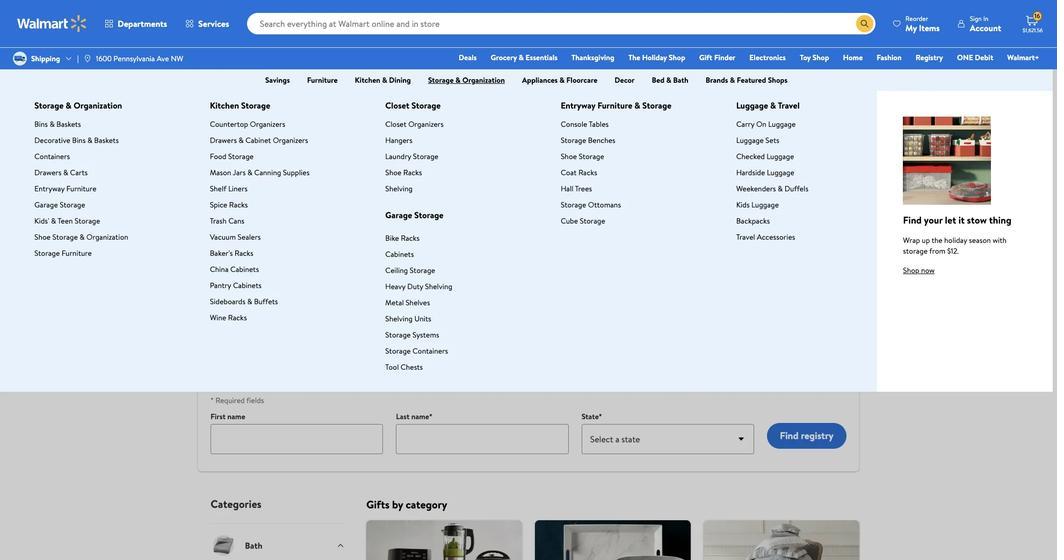 Task type: describe. For each thing, give the bounding box(es) containing it.
kids'
[[34, 216, 49, 226]]

appliances & floorcare button
[[514, 71, 607, 89]]

storage containers link
[[386, 346, 448, 356]]

essentials
[[526, 52, 558, 63]]

luggage down weekenders & duffels link
[[752, 199, 780, 210]]

kitchen for kitchen storage
[[210, 100, 239, 111]]

coat racks link
[[561, 167, 598, 178]]

& inside 'carry on luggage luggage sets checked luggage hardside luggage weekenders & duffels kids luggage backpacks travel accessories'
[[778, 183, 783, 194]]

drawers & cabinet organizers link
[[210, 135, 308, 146]]

wedding
[[211, 113, 260, 132]]

vacuum
[[210, 232, 236, 242]]

gift finder
[[700, 52, 736, 63]]

food
[[210, 151, 227, 162]]

1 horizontal spatial garage
[[386, 209, 413, 221]]

storage benches link
[[561, 135, 616, 146]]

storage down kids'
[[34, 248, 60, 259]]

benches
[[588, 135, 616, 146]]

toy shop link
[[796, 52, 835, 63]]

deals
[[459, 52, 477, 63]]

cube
[[561, 216, 578, 226]]

shoe inside closet organizers hangers laundry storage shoe racks shelving
[[386, 167, 402, 178]]

items
[[920, 22, 941, 34]]

first name
[[211, 411, 245, 422]]

kitchen for kitchen & dining
[[355, 75, 381, 85]]

closet for closet organizers hangers laundry storage shoe racks shelving
[[386, 119, 407, 130]]

racks down sideboards & buffets link
[[228, 312, 247, 323]]

containers inside bike racks cabinets ceiling storage heavy duty shelving metal shelves shelving units storage systems storage containers tool chests
[[413, 346, 448, 356]]

tool
[[386, 362, 399, 373]]

sets
[[766, 135, 780, 146]]

& inside dropdown button
[[560, 75, 565, 85]]

shelving for duty
[[425, 281, 453, 292]]

kitchen storage
[[210, 100, 271, 111]]

storage down hall trees link
[[561, 199, 587, 210]]

storage down storage ottomans link
[[580, 216, 606, 226]]

luggage sets link
[[737, 135, 780, 146]]

bath inside dropdown button
[[245, 540, 263, 551]]

coat
[[561, 167, 577, 178]]

& up the carry on luggage link
[[771, 100, 777, 111]]

brands
[[706, 75, 729, 85]]

grocery & essentials
[[491, 52, 558, 63]]

hall
[[561, 183, 574, 194]]

mason jars & canning supplies link
[[210, 167, 310, 178]]

2 list item from the left
[[529, 520, 698, 560]]

wine racks link
[[210, 312, 247, 323]]

0 horizontal spatial bins
[[34, 119, 48, 130]]

duty
[[408, 281, 424, 292]]

in
[[984, 14, 989, 23]]

supplies
[[283, 167, 310, 178]]

trees
[[576, 183, 593, 194]]

heavy
[[386, 281, 406, 292]]

 image for shipping
[[13, 52, 27, 66]]

drawers inside countertop organizers drawers & cabinet organizers food storage mason jars & canning supplies shelf liners spice racks trash cans vacuum sealers baker's racks china cabinets pantry cabinets sideboards & buffets wine racks
[[210, 135, 237, 146]]

fashion
[[877, 52, 902, 63]]

decor
[[615, 75, 635, 85]]

 image for 1600 pennsylvania ave nw
[[83, 54, 92, 63]]

Walmart Site-Wide search field
[[247, 13, 876, 34]]

find for registry
[[781, 429, 799, 442]]

systems
[[413, 330, 440, 340]]

it
[[959, 213, 966, 227]]

luggage up the checked
[[737, 135, 764, 146]]

containers link
[[34, 151, 70, 162]]

1 vertical spatial organization
[[74, 100, 122, 111]]

registry inside button
[[802, 429, 834, 442]]

storage up countertop organizers link
[[241, 100, 271, 111]]

shelving for racks
[[386, 183, 413, 194]]

& up carts in the left of the page
[[87, 135, 92, 146]]

travel inside 'carry on luggage luggage sets checked luggage hardside luggage weekenders & duffels kids luggage backpacks travel accessories'
[[737, 232, 756, 242]]

entryway furniture & storage link
[[561, 100, 702, 111]]

storage up kids' & teen storage link
[[60, 199, 85, 210]]

featured
[[737, 75, 767, 85]]

3 list item from the left
[[698, 520, 867, 560]]

find for your
[[904, 213, 922, 227]]

spice racks link
[[210, 199, 248, 210]]

cans
[[229, 216, 245, 226]]

by
[[392, 497, 403, 512]]

Search search field
[[247, 13, 876, 34]]

& left 'buffets'
[[247, 296, 252, 307]]

a for create
[[243, 174, 247, 184]]

create
[[219, 174, 241, 184]]

& right jars
[[248, 167, 253, 178]]

storage ottomans link
[[561, 199, 621, 210]]

organizers for closet
[[409, 119, 444, 130]]

storage inside closet organizers hangers laundry storage shoe racks shelving
[[413, 151, 439, 162]]

the holiday shop
[[629, 52, 686, 63]]

find registry
[[781, 429, 834, 442]]

kitchen storage link
[[210, 100, 351, 111]]

food storage link
[[210, 151, 254, 162]]

countertop organizers drawers & cabinet organizers food storage mason jars & canning supplies shelf liners spice racks trash cans vacuum sealers baker's racks china cabinets pantry cabinets sideboards & buffets wine racks
[[210, 119, 310, 323]]

duffels
[[785, 183, 809, 194]]

thanksgiving link
[[567, 52, 620, 63]]

1 list item from the left
[[360, 520, 529, 560]]

kids
[[737, 199, 750, 210]]

organization inside dropdown button
[[463, 75, 505, 85]]

storage down console
[[561, 135, 587, 146]]

storage up closet organizers link
[[412, 100, 441, 111]]

storage up bike racks link
[[415, 209, 444, 221]]

& right the brands
[[731, 75, 736, 85]]

services
[[198, 18, 229, 30]]

toy
[[801, 52, 811, 63]]

hall trees link
[[561, 183, 593, 194]]

|
[[77, 53, 79, 64]]

$1,621.56
[[1024, 26, 1044, 34]]

drawers inside bins & baskets decorative bins & baskets containers drawers & carts entryway furniture garage storage kids' & teen storage shoe storage & organization storage furniture
[[34, 167, 61, 178]]

dining
[[389, 75, 411, 85]]

kids luggage link
[[737, 199, 780, 210]]

buffets
[[254, 296, 278, 307]]

find registry button
[[768, 423, 847, 449]]

trash
[[210, 216, 227, 226]]

& left yes!
[[239, 135, 244, 146]]

cabinet
[[246, 135, 271, 146]]

now
[[922, 265, 935, 276]]

storage up heavy duty shelving link
[[410, 265, 436, 276]]

hardside
[[737, 167, 766, 178]]

name
[[228, 411, 245, 422]]

checked
[[737, 151, 765, 162]]

accessories
[[758, 232, 796, 242]]

bed & bath button
[[644, 71, 698, 89]]

2 horizontal spatial shop
[[904, 265, 920, 276]]

storage & organization link
[[34, 100, 176, 111]]

& left teen
[[51, 216, 56, 226]]

create a registry
[[219, 174, 274, 184]]

storage down teen
[[52, 232, 78, 242]]

from
[[930, 246, 946, 256]]

carry on luggage link
[[737, 119, 796, 130]]

toy shop
[[801, 52, 830, 63]]

weekenders
[[737, 183, 777, 194]]

hangers
[[386, 135, 413, 146]]

wrap up the holiday season with storage from $12.
[[904, 235, 1007, 256]]

0 vertical spatial entryway
[[561, 100, 596, 111]]

luggage up weekenders & duffels link
[[768, 167, 795, 178]]

build
[[355, 135, 375, 148]]

wedding
[[248, 372, 296, 390]]

find a wedding registry * required fields
[[211, 372, 343, 406]]

shop now link
[[904, 265, 935, 276]]

sign
[[971, 14, 983, 23]]

the inside wrap up the holiday season with storage from $12.
[[932, 235, 943, 246]]

luggage & travel
[[737, 100, 800, 111]]

organizers right "cabinet"
[[273, 135, 308, 146]]

gift
[[700, 52, 713, 63]]

search icon image
[[861, 19, 870, 28]]

units
[[415, 313, 432, 324]]

garage inside bins & baskets decorative bins & baskets containers drawers & carts entryway furniture garage storage kids' & teen storage shoe storage & organization storage furniture
[[34, 199, 58, 210]]

carts
[[70, 167, 88, 178]]



Task type: vqa. For each thing, say whether or not it's contained in the screenshot.
'Closet Organizers Hangers Laundry Storage Shoe Racks Shelving'
yes



Task type: locate. For each thing, give the bounding box(es) containing it.
0 horizontal spatial baskets
[[56, 119, 81, 130]]

entryway down drawers & carts link
[[34, 183, 65, 194]]

1 horizontal spatial bath
[[674, 75, 689, 85]]

bath right bed
[[674, 75, 689, 85]]

racks inside console tables storage benches shoe storage coat racks hall trees storage ottomans cube storage
[[579, 167, 598, 178]]

0 vertical spatial closet
[[386, 100, 410, 111]]

closet inside closet organizers hangers laundry storage shoe racks shelving
[[386, 119, 407, 130]]

shop right holiday
[[669, 52, 686, 63]]

storage up 'closet storage' link
[[428, 75, 454, 85]]

sideboards
[[210, 296, 246, 307]]

 image
[[13, 52, 27, 66], [83, 54, 92, 63]]

1 vertical spatial cabinets
[[231, 264, 259, 275]]

the left the fun
[[287, 135, 301, 148]]

0 horizontal spatial your
[[377, 135, 396, 148]]

kitchen left dining in the left of the page
[[355, 75, 381, 85]]

shelving inside closet organizers hangers laundry storage shoe racks shelving
[[386, 183, 413, 194]]

luggage
[[737, 100, 769, 111], [769, 119, 796, 130], [737, 135, 764, 146], [767, 151, 795, 162], [768, 167, 795, 178], [752, 199, 780, 210]]

1 horizontal spatial kitchen
[[355, 75, 381, 85]]

cabinets up pantry cabinets link
[[231, 264, 259, 275]]

one
[[958, 52, 974, 63]]

find inside find a wedding registry * required fields
[[211, 372, 236, 390]]

& left duffels
[[778, 183, 783, 194]]

1600
[[96, 53, 112, 64]]

*
[[211, 395, 214, 406]]

& left carts in the left of the page
[[63, 167, 68, 178]]

1 horizontal spatial baskets
[[94, 135, 119, 146]]

fun
[[303, 135, 317, 148]]

1 vertical spatial storage & organization
[[34, 100, 122, 111]]

shelving down "metal"
[[386, 313, 413, 324]]

furniture
[[307, 75, 338, 85], [598, 100, 633, 111], [66, 183, 97, 194], [62, 248, 92, 259]]

bath inside 'dropdown button'
[[674, 75, 689, 85]]

0 horizontal spatial  image
[[13, 52, 27, 66]]

on
[[757, 119, 767, 130]]

luggage up carry
[[737, 100, 769, 111]]

tables
[[589, 119, 609, 130]]

$12.
[[948, 246, 960, 256]]

hangers link
[[386, 135, 413, 146]]

bins & baskets decorative bins & baskets containers drawers & carts entryway furniture garage storage kids' & teen storage shoe storage & organization storage furniture
[[34, 119, 128, 259]]

pantry
[[210, 280, 231, 291]]

2 vertical spatial cabinets
[[233, 280, 262, 291]]

luggage down the sets
[[767, 151, 795, 162]]

fashion link
[[873, 52, 907, 63]]

garage up bike racks link
[[386, 209, 413, 221]]

appliances
[[522, 75, 558, 85]]

last
[[396, 411, 410, 422]]

0 vertical spatial storage & organization
[[428, 75, 505, 85]]

0 vertical spatial organization
[[463, 75, 505, 85]]

storage
[[428, 75, 454, 85], [34, 100, 64, 111], [241, 100, 271, 111], [412, 100, 441, 111], [643, 100, 672, 111], [561, 135, 587, 146], [228, 151, 254, 162], [413, 151, 439, 162], [579, 151, 605, 162], [60, 199, 85, 210], [561, 199, 587, 210], [415, 209, 444, 221], [75, 216, 100, 226], [580, 216, 606, 226], [52, 232, 78, 242], [34, 248, 60, 259], [410, 265, 436, 276], [386, 330, 411, 340], [386, 346, 411, 356]]

entryway
[[561, 100, 596, 111], [34, 183, 65, 194]]

shelving units link
[[386, 313, 432, 324]]

bins & baskets link
[[34, 119, 81, 130]]

1 vertical spatial containers
[[413, 346, 448, 356]]

bike racks link
[[386, 233, 420, 244]]

shelving down shoe racks "link"
[[386, 183, 413, 194]]

organization down the deals link
[[463, 75, 505, 85]]

1 closet from the top
[[386, 100, 410, 111]]

shoe inside console tables storage benches shoe storage coat racks hall trees storage ottomans cube storage
[[561, 151, 577, 162]]

0 horizontal spatial shoe
[[34, 232, 51, 242]]

reorder
[[906, 14, 929, 23]]

1 horizontal spatial shop
[[813, 52, 830, 63]]

storage & organization down the deals link
[[428, 75, 505, 85]]

2 vertical spatial organization
[[86, 232, 128, 242]]

travel down shops
[[779, 100, 800, 111]]

shop right toy
[[813, 52, 830, 63]]

the right up
[[932, 235, 943, 246]]

entryway up console
[[561, 100, 596, 111]]

your up laundry
[[377, 135, 396, 148]]

& left dining in the left of the page
[[382, 75, 388, 85]]

departments
[[118, 18, 167, 30]]

storage & organization
[[428, 75, 505, 85], [34, 100, 122, 111]]

1 vertical spatial bath
[[245, 540, 263, 551]]

containers inside bins & baskets decorative bins & baskets containers drawers & carts entryway furniture garage storage kids' & teen storage shoe storage & organization storage furniture
[[34, 151, 70, 162]]

& down the deals link
[[456, 75, 461, 85]]

storage down bed
[[643, 100, 672, 111]]

wedding registry you said yes! now the fun begins - build your wish list today.
[[211, 113, 396, 162]]

 image left shipping
[[13, 52, 27, 66]]

kitchen & dining
[[355, 75, 411, 85]]

2 vertical spatial find
[[781, 429, 799, 442]]

chests
[[401, 362, 423, 373]]

bath down categories
[[245, 540, 263, 551]]

deals link
[[454, 52, 482, 63]]

0 vertical spatial your
[[377, 135, 396, 148]]

0 vertical spatial bins
[[34, 119, 48, 130]]

1 horizontal spatial drawers
[[210, 135, 237, 146]]

shoe up the coat
[[561, 151, 577, 162]]

2 horizontal spatial shoe
[[561, 151, 577, 162]]

0 horizontal spatial bath
[[245, 540, 263, 551]]

ottomans
[[588, 199, 621, 210]]

1 horizontal spatial your
[[925, 213, 943, 227]]

tool chests link
[[386, 362, 423, 373]]

shoe inside bins & baskets decorative bins & baskets containers drawers & carts entryway furniture garage storage kids' & teen storage shoe storage & organization storage furniture
[[34, 232, 51, 242]]

list
[[360, 520, 867, 560]]

0 vertical spatial shelving
[[386, 183, 413, 194]]

1 horizontal spatial travel
[[779, 100, 800, 111]]

 image right |
[[83, 54, 92, 63]]

furniture down carts in the left of the page
[[66, 183, 97, 194]]

1 vertical spatial shelving
[[425, 281, 453, 292]]

containers down the systems
[[413, 346, 448, 356]]

First name text field
[[211, 424, 383, 454]]

1 vertical spatial travel
[[737, 232, 756, 242]]

2 vertical spatial shelving
[[386, 313, 413, 324]]

2 horizontal spatial find
[[904, 213, 922, 227]]

furniture down shoe storage & organization link
[[62, 248, 92, 259]]

1 horizontal spatial storage & organization
[[428, 75, 505, 85]]

1 horizontal spatial find
[[781, 429, 799, 442]]

1600 pennsylvania ave nw
[[96, 53, 183, 64]]

organizers up the drawers & cabinet organizers 'link'
[[250, 119, 286, 130]]

kitchen inside 'dropdown button'
[[355, 75, 381, 85]]

1 horizontal spatial the
[[932, 235, 943, 246]]

cabinets up sideboards & buffets link
[[233, 280, 262, 291]]

garage storage link
[[34, 199, 85, 210], [386, 209, 527, 221]]

your inside wedding registry you said yes! now the fun begins - build your wish list today.
[[377, 135, 396, 148]]

0 vertical spatial shoe
[[561, 151, 577, 162]]

bins right the decorative
[[72, 135, 86, 146]]

cube storage link
[[561, 216, 606, 226]]

racks inside bike racks cabinets ceiling storage heavy duty shelving metal shelves shelving units storage systems storage containers tool chests
[[401, 233, 420, 244]]

shoe storage link
[[561, 151, 605, 162]]

storage down said
[[228, 151, 254, 162]]

1 vertical spatial the
[[932, 235, 943, 246]]

drawers down containers link
[[34, 167, 61, 178]]

shoe racks link
[[386, 167, 422, 178]]

shoe down laundry
[[386, 167, 402, 178]]

1 vertical spatial kitchen
[[210, 100, 239, 111]]

1 horizontal spatial shoe
[[386, 167, 402, 178]]

furniture up tables
[[598, 100, 633, 111]]

& down kids' & teen storage link
[[80, 232, 85, 242]]

baskets down "storage & organization" link
[[94, 135, 119, 146]]

storage inside dropdown button
[[428, 75, 454, 85]]

storage down "storage benches" link
[[579, 151, 605, 162]]

1 horizontal spatial bins
[[72, 135, 86, 146]]

teen
[[58, 216, 73, 226]]

yes!
[[246, 135, 263, 148]]

organization up decorative bins & baskets link
[[74, 100, 122, 111]]

kitchen up countertop
[[210, 100, 239, 111]]

1 vertical spatial baskets
[[94, 135, 119, 146]]

containers down the decorative
[[34, 151, 70, 162]]

find your let it stow thing image
[[904, 117, 992, 205]]

list
[[231, 148, 243, 162]]

closet up hangers
[[386, 119, 407, 130]]

0 vertical spatial travel
[[779, 100, 800, 111]]

china
[[210, 264, 229, 275]]

storage up tool
[[386, 346, 411, 356]]

furniture right savings
[[307, 75, 338, 85]]

ceiling
[[386, 265, 408, 276]]

1 vertical spatial drawers
[[34, 167, 61, 178]]

account
[[971, 22, 1002, 34]]

0 horizontal spatial containers
[[34, 151, 70, 162]]

0 vertical spatial find
[[904, 213, 922, 227]]

Last name* text field
[[396, 424, 569, 454]]

closet up closet organizers link
[[386, 100, 410, 111]]

mason
[[210, 167, 231, 178]]

sideboards & buffets link
[[210, 296, 278, 307]]

drawers up wish
[[210, 135, 237, 146]]

organization
[[463, 75, 505, 85], [74, 100, 122, 111], [86, 232, 128, 242]]

luggage up the sets
[[769, 119, 796, 130]]

your left "let"
[[925, 213, 943, 227]]

a
[[243, 174, 247, 184], [239, 372, 245, 390]]

& up bins & baskets link
[[66, 100, 72, 111]]

0 horizontal spatial find
[[211, 372, 236, 390]]

metal shelves link
[[386, 297, 430, 308]]

0 vertical spatial containers
[[34, 151, 70, 162]]

racks down liners
[[229, 199, 248, 210]]

racks up trees
[[579, 167, 598, 178]]

1 horizontal spatial containers
[[413, 346, 448, 356]]

one debit
[[958, 52, 994, 63]]

& left floorcare
[[560, 75, 565, 85]]

last name*
[[396, 411, 433, 422]]

garage up kids'
[[34, 199, 58, 210]]

0 vertical spatial kitchen
[[355, 75, 381, 85]]

services button
[[176, 11, 238, 37]]

0 vertical spatial the
[[287, 135, 301, 148]]

gift finder link
[[695, 52, 741, 63]]

storage down shelving units link
[[386, 330, 411, 340]]

furniture inside dropdown button
[[307, 75, 338, 85]]

decor button
[[607, 71, 644, 89]]

1 vertical spatial find
[[211, 372, 236, 390]]

storage & organization inside dropdown button
[[428, 75, 505, 85]]

entryway inside bins & baskets decorative bins & baskets containers drawers & carts entryway furniture garage storage kids' & teen storage shoe storage & organization storage furniture
[[34, 183, 65, 194]]

organizers down closet storage
[[409, 119, 444, 130]]

2 closet from the top
[[386, 119, 407, 130]]

1 vertical spatial closet
[[386, 119, 407, 130]]

you
[[211, 135, 226, 148]]

entryway furniture & storage
[[561, 100, 672, 111]]

1 vertical spatial shoe
[[386, 167, 402, 178]]

1 horizontal spatial  image
[[83, 54, 92, 63]]

a right create
[[243, 174, 247, 184]]

storage up bins & baskets link
[[34, 100, 64, 111]]

find inside button
[[781, 429, 799, 442]]

& down decor dropdown button
[[635, 100, 641, 111]]

a for find
[[239, 372, 245, 390]]

grocery & essentials link
[[486, 52, 563, 63]]

organizers
[[250, 119, 286, 130], [409, 119, 444, 130], [273, 135, 308, 146]]

storage & organization up bins & baskets link
[[34, 100, 122, 111]]

countertop organizers link
[[210, 119, 286, 130]]

the best for a newlywed nest. wedding registry. you said yes! now the fun begins-build your wish list today. image
[[410, 102, 860, 354]]

bins up the decorative
[[34, 119, 48, 130]]

organizers inside closet organizers hangers laundry storage shoe racks shelving
[[409, 119, 444, 130]]

laundry storage link
[[386, 151, 439, 162]]

pennsylvania
[[114, 53, 155, 64]]

0 horizontal spatial garage storage link
[[34, 199, 85, 210]]

0 vertical spatial cabinets
[[386, 249, 414, 260]]

shoe storage & organization link
[[34, 232, 128, 242]]

travel down backpacks link on the right top of page
[[737, 232, 756, 242]]

travel
[[779, 100, 800, 111], [737, 232, 756, 242]]

& right bed
[[667, 75, 672, 85]]

canning
[[254, 167, 281, 178]]

the inside wedding registry you said yes! now the fun begins - build your wish list today.
[[287, 135, 301, 148]]

0 horizontal spatial kitchen
[[210, 100, 239, 111]]

1 horizontal spatial entryway
[[561, 100, 596, 111]]

organizers for countertop
[[250, 119, 286, 130]]

a inside find a wedding registry * required fields
[[239, 372, 245, 390]]

finder
[[715, 52, 736, 63]]

drawers
[[210, 135, 237, 146], [34, 167, 61, 178]]

registry link
[[912, 52, 949, 63]]

console tables link
[[561, 119, 609, 130]]

registry inside find a wedding registry * required fields
[[299, 372, 343, 390]]

registry inside wedding registry you said yes! now the fun begins - build your wish list today.
[[264, 113, 307, 132]]

savings button
[[257, 71, 299, 89]]

shoe down kids'
[[34, 232, 51, 242]]

laundry
[[386, 151, 412, 162]]

0 vertical spatial bath
[[674, 75, 689, 85]]

0 horizontal spatial shop
[[669, 52, 686, 63]]

bath button
[[211, 524, 345, 560]]

cabinets inside bike racks cabinets ceiling storage heavy duty shelving metal shelves shelving units storage systems storage containers tool chests
[[386, 249, 414, 260]]

1 vertical spatial bins
[[72, 135, 86, 146]]

season
[[970, 235, 992, 246]]

1 horizontal spatial garage storage link
[[386, 209, 527, 221]]

1 vertical spatial your
[[925, 213, 943, 227]]

find for a
[[211, 372, 236, 390]]

baskets up decorative bins & baskets link
[[56, 119, 81, 130]]

0 horizontal spatial the
[[287, 135, 301, 148]]

shelving right duty
[[425, 281, 453, 292]]

0 horizontal spatial storage & organization
[[34, 100, 122, 111]]

bike racks cabinets ceiling storage heavy duty shelving metal shelves shelving units storage systems storage containers tool chests
[[386, 233, 453, 373]]

list item
[[360, 520, 529, 560], [529, 520, 698, 560], [698, 520, 867, 560]]

& up the decorative
[[50, 119, 55, 130]]

closet for closet storage
[[386, 100, 410, 111]]

1 vertical spatial a
[[239, 372, 245, 390]]

electronics
[[750, 52, 787, 63]]

2 vertical spatial shoe
[[34, 232, 51, 242]]

now
[[265, 135, 285, 148]]

organization inside bins & baskets decorative bins & baskets containers drawers & carts entryway furniture garage storage kids' & teen storage shoe storage & organization storage furniture
[[86, 232, 128, 242]]

bath
[[674, 75, 689, 85], [245, 540, 263, 551]]

ceiling storage link
[[386, 265, 436, 276]]

0 horizontal spatial travel
[[737, 232, 756, 242]]

a up the required
[[239, 372, 245, 390]]

organization down kids' & teen storage link
[[86, 232, 128, 242]]

walmart image
[[17, 15, 87, 32]]

0 horizontal spatial entryway
[[34, 183, 65, 194]]

categories
[[211, 497, 262, 511]]

cabinets down bike racks link
[[386, 249, 414, 260]]

0 vertical spatial drawers
[[210, 135, 237, 146]]

pantry cabinets link
[[210, 280, 262, 291]]

shop left now
[[904, 265, 920, 276]]

carry
[[737, 119, 755, 130]]

racks inside closet organizers hangers laundry storage shoe racks shelving
[[404, 167, 422, 178]]

1 vertical spatial entryway
[[34, 183, 65, 194]]

racks down laundry storage link
[[404, 167, 422, 178]]

racks down sealers
[[235, 248, 254, 259]]

0 horizontal spatial drawers
[[34, 167, 61, 178]]

0 vertical spatial a
[[243, 174, 247, 184]]

& right grocery
[[519, 52, 524, 63]]

kitchen & dining button
[[347, 71, 420, 89]]

storage up shoe storage & organization link
[[75, 216, 100, 226]]

0 vertical spatial baskets
[[56, 119, 81, 130]]

storage inside countertop organizers drawers & cabinet organizers food storage mason jars & canning supplies shelf liners spice racks trash cans vacuum sealers baker's racks china cabinets pantry cabinets sideboards & buffets wine racks
[[228, 151, 254, 162]]

luggage & travel link
[[737, 100, 878, 111]]

decorative
[[34, 135, 70, 146]]

0 horizontal spatial garage
[[34, 199, 58, 210]]

storage up shoe racks "link"
[[413, 151, 439, 162]]



